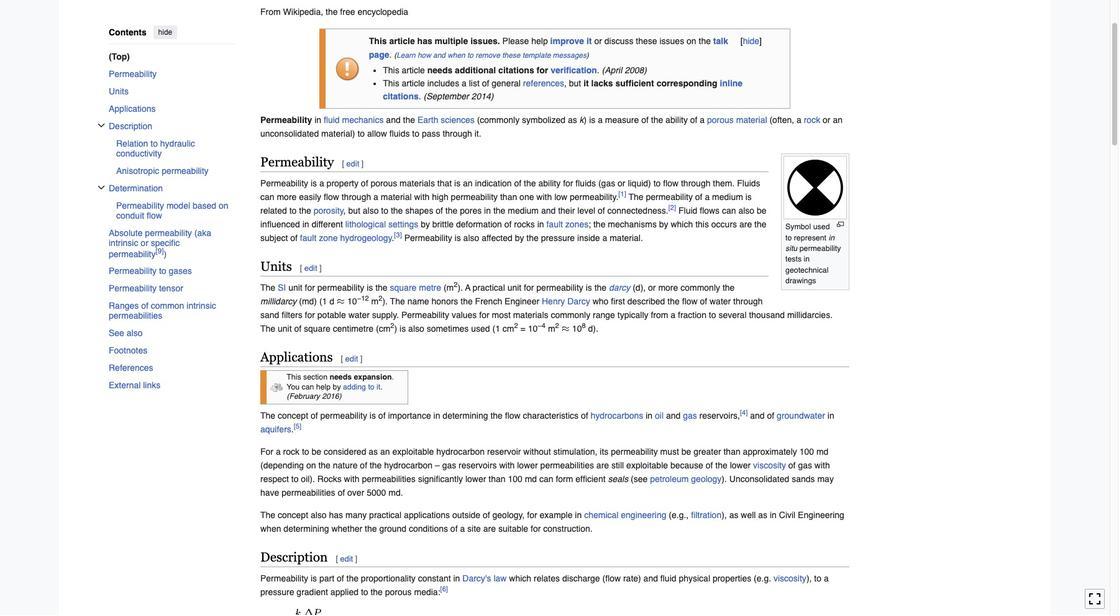 Task type: locate. For each thing, give the bounding box(es) containing it.
1 horizontal spatial intrinsic
[[187, 301, 216, 311]]

fluids inside permeability is a property of porous materials that is an indication of the ability for fluids (gas or liquid) to flow through them. fluids can more easily flow through a material with high permeability than one with low permeability.
[[576, 179, 596, 189]]

10 for d).
[[573, 324, 582, 334]]

1 horizontal spatial water
[[710, 297, 731, 307]]

the up aquifers link
[[261, 411, 276, 421]]

the right 'measure'
[[651, 115, 664, 125]]

section
[[303, 373, 328, 382]]

1 vertical spatial materials
[[513, 310, 549, 320]]

permeabilities inside ).  unconsolidated sands may have permeabilities of over 5000 md.
[[282, 488, 336, 498]]

zones
[[566, 220, 589, 230]]

form
[[556, 474, 574, 484]]

] for applications
[[360, 355, 363, 364]]

material up shapes
[[381, 192, 412, 202]]

permeability to gases
[[109, 266, 192, 276]]

100 up sands
[[800, 447, 815, 457]]

permeability down '(top)'
[[109, 69, 157, 79]]

reservoir
[[487, 447, 521, 457]]

1 concept from the top
[[278, 411, 308, 421]]

, up lithological
[[344, 206, 346, 216]]

−12
[[357, 294, 369, 303]]

it inside adding to it . ( february 2016 )
[[377, 383, 381, 392]]

in inside permeability tests in geotechnical drawings
[[804, 255, 810, 264]]

[9]
[[156, 247, 164, 255]]

pressure up {\displaystyle v={\frac {k}{\eta }}{\frac {\delta p}{\delta x}}} image
[[261, 587, 294, 597]]

2016
[[322, 392, 339, 401]]

permeability down name
[[402, 310, 450, 320]]

fluids
[[390, 129, 410, 139], [576, 179, 596, 189]]

x small image
[[98, 184, 105, 191]]

] for units
[[320, 264, 322, 273]]

0 horizontal spatial materials
[[400, 179, 435, 189]]

issues
[[660, 36, 685, 46]]

of inside the permeability of a medium is related to the
[[696, 192, 703, 202]]

earth sciences link
[[418, 115, 475, 125]]

0 horizontal spatial gas
[[442, 460, 457, 470]]

1 horizontal spatial ability
[[666, 115, 688, 125]]

the si unit for permeability is the square metre (m 2 ). a practical unit for permeability is the darcy (d), or more commonly the millidarcy (md) (1 d
[[261, 281, 735, 307]]

1 horizontal spatial citations
[[499, 65, 535, 75]]

intrinsic for absolute permeability (aka intrinsic or specific permeability
[[109, 238, 138, 248]]

ground
[[380, 524, 407, 534]]

for up (md)
[[305, 283, 315, 293]]

1 vertical spatial rock
[[283, 447, 300, 457]]

the
[[629, 192, 644, 202], [261, 283, 276, 293], [390, 297, 405, 307], [261, 324, 276, 334], [261, 411, 276, 421], [261, 510, 276, 520]]

of left over
[[338, 488, 345, 498]]

(see
[[631, 474, 648, 484]]

unconsolidated
[[261, 129, 319, 139]]

also inside 'see also' 'link'
[[127, 328, 143, 338]]

the down a
[[461, 297, 473, 307]]

of inside ).  unconsolidated sands may have permeabilities of over 5000 md.
[[338, 488, 345, 498]]

1 horizontal spatial applications
[[261, 350, 333, 365]]

, inside porosity , but also to the shapes of the pores in the medium and their level of connectedness. [2]
[[344, 206, 346, 216]]

by down rocks
[[515, 233, 524, 243]]

md inside for a rock to be considered as an exploitable hydrocarbon reservoir without stimulation, its permeability must be greater than approximately 100 md (depending on the nature of the hydrocarbon – gas reservoirs with lower permeabilities are still exploitable because of the lower
[[817, 447, 829, 457]]

permeability up easily at left
[[261, 179, 308, 189]]

porous up lithological settings link
[[371, 179, 397, 189]]

conditions
[[409, 524, 448, 534]]

1 vertical spatial but
[[348, 206, 361, 216]]

2 horizontal spatial on
[[687, 36, 697, 46]]

edit link for units
[[304, 264, 317, 273]]

0 horizontal spatial 100
[[508, 474, 523, 484]]

honors
[[432, 297, 458, 307]]

to right relation
[[151, 138, 158, 148]]

0 vertical spatial rock
[[804, 115, 821, 125]]

edit link for description
[[340, 554, 353, 564]]

2 down supply.
[[391, 322, 395, 330]]

references
[[109, 363, 153, 373]]

through down property
[[342, 192, 371, 202]]

gas inside for a rock to be considered as an exploitable hydrocarbon reservoir without stimulation, its permeability must be greater than approximately 100 md (depending on the nature of the hydrocarbon – gas reservoirs with lower permeabilities are still exploitable because of the lower
[[442, 460, 457, 470]]

1 vertical spatial on
[[219, 201, 229, 210]]

also inside fluid flows can also be influenced in different
[[739, 206, 755, 216]]

on inside permeability model based on conduit flow
[[219, 201, 229, 210]]

fluid up material)
[[324, 115, 340, 125]]

1 horizontal spatial description
[[261, 550, 328, 565]]

material inside permeability is a property of porous materials that is an indication of the ability for fluids (gas or liquid) to flow through them. fluids can more easily flow through a material with high permeability than one with low permeability.
[[381, 192, 412, 202]]

of left hydrocarbons link
[[581, 411, 589, 421]]

1 horizontal spatial lower
[[517, 460, 538, 470]]

), left well
[[722, 510, 727, 520]]

0 horizontal spatial exploitable
[[393, 447, 434, 457]]

medium inside porosity , but also to the shapes of the pores in the medium and their level of connectedness. [2]
[[508, 206, 539, 216]]

on right based
[[219, 201, 229, 210]]

the inside fault zone hydrogeology . [3] permeability is also affected by the pressure inside a material.
[[527, 233, 539, 243]]

of inside of gas with respect to oil).  rocks with permeabilities significantly lower than 100 md can form efficient
[[789, 460, 796, 470]]

10 inside "2 ) is also sometimes used (1 cm 2 = 10 −4 m 2"
[[528, 324, 538, 334]]

0 horizontal spatial ),
[[722, 510, 727, 520]]

0 horizontal spatial 10
[[348, 297, 357, 307]]

groundwater
[[777, 411, 826, 421]]

it.
[[475, 129, 482, 139]]

when inside . ( learn how and when to remove these template messages )
[[448, 51, 466, 60]]

1 vertical spatial determining
[[284, 524, 329, 534]]

edit for permeability
[[347, 159, 360, 169]]

). inside ).  unconsolidated sands may have permeabilities of over 5000 md.
[[722, 474, 727, 484]]

exploitable up (see
[[627, 460, 668, 470]]

when inside ), as well as in civil engineering when determining whether the ground conditions of a site are suitable for construction.
[[261, 524, 281, 534]]

article for has
[[390, 36, 415, 46]]

permeability inside fault zone hydrogeology . [3] permeability is also affected by the pressure inside a material.
[[405, 233, 452, 243]]

permeability inside permeability to gases link
[[109, 266, 157, 276]]

to inside symbol used to represent
[[786, 233, 792, 242]]

than down reservoirs
[[489, 474, 506, 484]]

zone
[[319, 233, 338, 243]]

occurs
[[712, 220, 737, 230]]

0 horizontal spatial these
[[503, 51, 521, 60]]

;
[[589, 220, 591, 230]]

over
[[348, 488, 365, 498]]

but down verification
[[569, 78, 582, 88]]

md inside of gas with respect to oil).  rocks with permeabilities significantly lower than 100 md can form efficient
[[525, 474, 537, 484]]

10 inside 10 −12 m 2 ). the name honors the french engineer henry darcy
[[348, 297, 357, 307]]

oil).
[[301, 474, 315, 484]]

to left oil).
[[291, 474, 299, 484]]

connectedness.
[[608, 206, 669, 216]]

than inside for a rock to be considered as an exploitable hydrocarbon reservoir without stimulation, its permeability must be greater than approximately 100 md (depending on the nature of the hydrocarbon – gas reservoirs with lower permeabilities are still exploitable because of the lower
[[724, 447, 741, 457]]

8
[[582, 322, 586, 330]]

the down sand
[[261, 324, 276, 334]]

or right rock link
[[823, 115, 831, 125]]

this article has multiple issues. please help improve it or discuss these issues on the
[[369, 36, 714, 46]]

than inside of gas with respect to oil).  rocks with permeabilities significantly lower than 100 md can form efficient
[[489, 474, 506, 484]]

(often,
[[770, 115, 795, 125]]

water up several
[[710, 297, 731, 307]]

] up expansion
[[360, 355, 363, 364]]

fullscreen image
[[1089, 593, 1102, 606]]

approximately
[[743, 447, 798, 457]]

of
[[482, 78, 490, 88], [642, 115, 649, 125], [691, 115, 698, 125], [361, 179, 368, 189], [515, 179, 522, 189], [696, 192, 703, 202], [436, 206, 443, 216], [598, 206, 605, 216], [505, 220, 512, 230], [291, 233, 298, 243], [700, 297, 708, 307], [141, 301, 148, 311], [294, 324, 302, 334], [311, 411, 318, 421], [379, 411, 386, 421], [581, 411, 589, 421], [768, 411, 775, 421], [360, 460, 367, 470], [706, 460, 713, 470], [789, 460, 796, 470], [338, 488, 345, 498], [483, 510, 490, 520], [451, 524, 458, 534], [337, 574, 344, 584]]

. inside adding to it . ( february 2016 )
[[381, 383, 383, 392]]

1 vertical spatial applications
[[261, 350, 333, 365]]

0 horizontal spatial lower
[[466, 474, 486, 484]]

1 vertical spatial needs
[[330, 373, 352, 382]]

of inside ; the mechanisms by which this occurs are the subject of
[[291, 233, 298, 243]]

in left civil at the bottom of the page
[[770, 510, 777, 520]]

than inside permeability is a property of porous materials that is an indication of the ability for fluids (gas or liquid) to flow through them. fluids can more easily flow through a material with high permeability than one with low permeability.
[[500, 192, 517, 202]]

concept
[[278, 411, 308, 421], [278, 510, 308, 520]]

potable
[[318, 310, 346, 320]]

1 horizontal spatial ,
[[565, 78, 567, 88]]

the down greater
[[716, 460, 728, 470]]

determining left whether
[[284, 524, 329, 534]]

the for a
[[629, 192, 644, 202]]

1 horizontal spatial medium
[[713, 192, 744, 202]]

medium inside the permeability of a medium is related to the
[[713, 192, 744, 202]]

by down this section needs expansion
[[333, 383, 341, 392]]

0 horizontal spatial are
[[484, 524, 496, 534]]

2 horizontal spatial be
[[757, 206, 767, 216]]

characteristics
[[523, 411, 579, 421]]

0 vertical spatial viscosity link
[[754, 460, 786, 470]]

the for for
[[261, 283, 276, 293]]

the inside permeability is a property of porous materials that is an indication of the ability for fluids (gas or liquid) to flow through them. fluids can more easily flow through a material with high permeability than one with low permeability.
[[524, 179, 536, 189]]

darcy
[[568, 297, 591, 307]]

an inside for a rock to be considered as an exploitable hydrocarbon reservoir without stimulation, its permeability must be greater than approximately 100 md (depending on the nature of the hydrocarbon – gas reservoirs with lower permeabilities are still exploitable because of the lower
[[381, 447, 390, 457]]

learn
[[397, 51, 416, 60]]

edit link up property
[[347, 159, 360, 169]]

permeability inside permeability tests in geotechnical drawings
[[800, 244, 841, 253]]

needs for expansion
[[330, 373, 352, 382]]

2 vertical spatial are
[[484, 524, 496, 534]]

) left 'measure'
[[584, 115, 587, 125]]

more
[[277, 192, 297, 202], [659, 283, 679, 293]]

0 vertical spatial fault
[[547, 220, 563, 230]]

lithological settings by brittle deformation of rocks in fault zones
[[346, 220, 589, 230]]

permeability.
[[570, 192, 619, 202]]

1 horizontal spatial these
[[636, 36, 658, 46]]

with left low
[[537, 192, 552, 202]]

materials up high
[[400, 179, 435, 189]]

the inside the si unit for permeability is the square metre (m 2 ). a practical unit for permeability is the darcy (d), or more commonly the millidarcy (md) (1 d
[[261, 283, 276, 293]]

0 vertical spatial article
[[390, 36, 415, 46]]

edit for units
[[304, 264, 317, 273]]

darcy
[[609, 283, 631, 293]]

] for description
[[355, 554, 358, 564]]

by inside . you can help by
[[333, 383, 341, 392]]

1 horizontal spatial units
[[261, 259, 292, 274]]

2 vertical spatial on
[[306, 460, 316, 470]]

), inside ), as well as in civil engineering when determining whether the ground conditions of a site are suitable for construction.
[[722, 510, 727, 520]]

help up 2016
[[316, 383, 331, 392]]

2 concept from the top
[[278, 510, 308, 520]]

1 horizontal spatial more
[[659, 283, 679, 293]]

for inside permeability is a property of porous materials that is an indication of the ability for fluids (gas or liquid) to flow through them. fluids can more easily flow through a material with high permeability than one with low permeability.
[[563, 179, 574, 189]]

is down fluids
[[746, 192, 752, 202]]

1 horizontal spatial gas
[[683, 411, 697, 421]]

1 vertical spatial intrinsic
[[187, 301, 216, 311]]

needs for additional
[[428, 65, 453, 75]]

lower up "unconsolidated"
[[730, 460, 751, 470]]

0 horizontal spatial ability
[[539, 179, 561, 189]]

1 vertical spatial hydrocarbon
[[384, 460, 433, 470]]

1 vertical spatial are
[[597, 460, 609, 470]]

talk page link
[[369, 36, 729, 60]]

commonly down "henry darcy" link
[[551, 310, 591, 320]]

(md)
[[299, 297, 317, 307]]

whether
[[332, 524, 363, 534]]

10 8 d).
[[570, 322, 599, 334]]

greater
[[694, 447, 722, 457]]

determining inside ), as well as in civil engineering when determining whether the ground conditions of a site are suitable for construction.
[[284, 524, 329, 534]]

1 horizontal spatial exploitable
[[627, 460, 668, 470]]

used down values
[[471, 324, 490, 334]]

[ for permeability
[[342, 159, 345, 169]]

importance
[[388, 411, 431, 421]]

permeabilities inside ranges of common intrinsic permeabilities
[[109, 311, 163, 321]]

henry darcy link
[[542, 297, 591, 307]]

1 horizontal spatial md
[[817, 447, 829, 457]]

0 vertical spatial 100
[[800, 447, 815, 457]]

these inside . ( learn how and when to remove these template messages )
[[503, 51, 521, 60]]

anisotropic permeability link
[[116, 162, 236, 179]]

in left oil link
[[646, 411, 653, 421]]

1 horizontal spatial commonly
[[681, 283, 721, 293]]

0 horizontal spatial intrinsic
[[109, 238, 138, 248]]

\approx image
[[337, 299, 345, 306]]

in inside fluid flows can also be influenced in different
[[303, 220, 309, 230]]

unit inside who first described the flow of water through sand filters for potable water supply. permeability values for most materials commonly range typically from a fraction to several thousand millidarcies. the unit of square centimetre (cm
[[278, 324, 292, 334]]

edit up (md)
[[304, 264, 317, 273]]

0 horizontal spatial md
[[525, 474, 537, 484]]

french
[[475, 297, 502, 307]]

the down easily at left
[[299, 206, 311, 216]]

hydrocarbon left –
[[384, 460, 433, 470]]

in left different
[[303, 220, 309, 230]]

1 vertical spatial concept
[[278, 510, 308, 520]]

ability inside permeability is a property of porous materials that is an indication of the ability for fluids (gas or liquid) to flow through them. fluids can more easily flow through a material with high permeability than one with low permeability.
[[539, 179, 561, 189]]

0 horizontal spatial more
[[277, 192, 297, 202]]

1 vertical spatial has
[[329, 510, 343, 520]]

relates
[[534, 574, 560, 584]]

determining
[[443, 411, 488, 421], [284, 524, 329, 534]]

description
[[109, 121, 152, 131], [261, 550, 328, 565]]

0 vertical spatial practical
[[473, 283, 505, 293]]

values
[[452, 310, 477, 320]]

1 vertical spatial ability
[[539, 179, 561, 189]]

1 horizontal spatial hydrocarbon
[[437, 447, 485, 457]]

1 vertical spatial viscosity
[[774, 574, 807, 584]]

0 vertical spatial materials
[[400, 179, 435, 189]]

discuss
[[605, 36, 634, 46]]

) up verification link
[[587, 51, 589, 60]]

viscosity
[[754, 460, 786, 470], [774, 574, 807, 584]]

fault left zone
[[300, 233, 317, 243]]

edit link for applications
[[345, 355, 358, 364]]

a
[[462, 78, 467, 88], [598, 115, 603, 125], [700, 115, 705, 125], [797, 115, 802, 125], [320, 179, 324, 189], [374, 192, 379, 202], [705, 192, 710, 202], [603, 233, 608, 243], [671, 310, 676, 320], [276, 447, 281, 457], [460, 524, 465, 534], [824, 574, 829, 584]]

high
[[432, 192, 449, 202]]

). inside the si unit for permeability is the square metre (m 2 ). a practical unit for permeability is the darcy (d), or more commonly the millidarcy (md) (1 d
[[458, 283, 463, 293]]

can
[[261, 192, 275, 202], [722, 206, 737, 216], [302, 383, 314, 392], [540, 474, 554, 484]]

1 horizontal spatial 10
[[528, 324, 538, 334]]

permeability down represent
[[800, 244, 841, 253]]

material left (often,
[[737, 115, 768, 125]]

medium
[[713, 192, 744, 202], [508, 206, 539, 216]]

the inside who first described the flow of water through sand filters for potable water supply. permeability values for most materials commonly range typically from a fraction to several thousand millidarcies. the unit of square centimetre (cm
[[261, 324, 276, 334]]

affected
[[482, 233, 513, 243]]

are inside ; the mechanisms by which this occurs are the subject of
[[740, 220, 752, 230]]

1 vertical spatial citations
[[383, 91, 419, 101]]

can inside . you can help by
[[302, 383, 314, 392]]

which right law
[[509, 574, 532, 584]]

concept for also
[[278, 510, 308, 520]]

0 vertical spatial help
[[532, 36, 548, 46]]

0 vertical spatial ability
[[666, 115, 688, 125]]

0 horizontal spatial fault
[[300, 233, 317, 243]]

). left "unconsolidated"
[[722, 474, 727, 484]]

absolute permeability (aka intrinsic or specific permeability
[[109, 228, 211, 259]]

0 horizontal spatial units
[[109, 86, 129, 96]]

[ edit ]
[[342, 159, 364, 169], [300, 264, 322, 273], [341, 355, 363, 364], [336, 554, 358, 564]]

inside
[[578, 233, 600, 243]]

as inside for a rock to be considered as an exploitable hydrocarbon reservoir without stimulation, its permeability must be greater than approximately 100 md (depending on the nature of the hydrocarbon – gas reservoirs with lower permeabilities are still exploitable because of the lower
[[369, 447, 378, 457]]

for up the references
[[537, 65, 549, 75]]

0 horizontal spatial m
[[372, 297, 379, 307]]

flow inside who first described the flow of water through sand filters for potable water supply. permeability values for most materials commonly range typically from a fraction to several thousand millidarcies. the unit of square centimetre (cm
[[682, 297, 698, 307]]

the up reservoir
[[491, 411, 503, 421]]

also up lithological
[[363, 206, 379, 216]]

the down rocks
[[527, 233, 539, 243]]

shapes
[[406, 206, 434, 216]]

0 vertical spatial has
[[418, 36, 433, 46]]

gases
[[169, 266, 192, 276]]

. inside fault zone hydrogeology . [3] permeability is also affected by the pressure inside a material.
[[392, 233, 394, 243]]

0 vertical spatial which
[[671, 220, 693, 230]]

of gas with respect to oil).  rocks with permeabilities significantly lower than 100 md can form efficient
[[261, 460, 831, 484]]

0 horizontal spatial hydrocarbon
[[384, 460, 433, 470]]

verification link
[[551, 65, 597, 75]]

1 horizontal spatial determining
[[443, 411, 488, 421]]

1 horizontal spatial rock
[[804, 115, 821, 125]]

) inside [9] )
[[164, 249, 167, 259]]

0 vertical spatial it
[[587, 36, 592, 46]]

2 vertical spatial article
[[402, 78, 425, 88]]

in right represent
[[829, 233, 835, 242]]

2 horizontal spatial an
[[833, 115, 843, 125]]

[icon] image
[[271, 383, 283, 392]]

units inside units "link"
[[109, 86, 129, 96]]

0 vertical spatial on
[[687, 36, 697, 46]]

1 horizontal spatial ),
[[807, 574, 812, 584]]

1 vertical spatial viscosity link
[[774, 574, 807, 584]]

has up how
[[418, 36, 433, 46]]

the up 'connectedness.'
[[629, 192, 644, 202]]

pressure inside fault zone hydrogeology . [3] permeability is also affected by the pressure inside a material.
[[541, 233, 575, 243]]

edit for description
[[340, 554, 353, 564]]

0 horizontal spatial practical
[[369, 510, 402, 520]]

1 vertical spatial material
[[381, 192, 412, 202]]

1 horizontal spatial used
[[814, 222, 830, 232]]

pressure down fault zones link at top
[[541, 233, 575, 243]]

square metre link
[[390, 283, 441, 293]]

1 vertical spatial commonly
[[551, 310, 591, 320]]

determining inside the concept of permeability is of importance in determining the flow characteristics of hydrocarbons in oil and gas reservoirs, [4] and of groundwater in aquifers . [5]
[[443, 411, 488, 421]]

can up occurs
[[722, 206, 737, 216]]

0 vertical spatial medium
[[713, 192, 744, 202]]

concept inside the concept of permeability is of importance in determining the flow characteristics of hydrocarbons in oil and gas reservoirs, [4] and of groundwater in aquifers . [5]
[[278, 411, 308, 421]]

square inside the si unit for permeability is the square metre (m 2 ). a practical unit for permeability is the darcy (d), or more commonly the millidarcy (md) (1 d
[[390, 283, 417, 293]]

[ down whether
[[336, 554, 338, 564]]

in situ
[[786, 233, 835, 253]]

liquid)
[[628, 179, 651, 189]]

with down reservoir
[[500, 460, 515, 470]]

), inside ), to a pressure gradient applied to the porous media:
[[807, 574, 812, 584]]

[ edit ] for permeability
[[342, 159, 364, 169]]

1 vertical spatial fluid
[[661, 574, 677, 584]]

2 vertical spatial ).
[[722, 474, 727, 484]]

more inside permeability is a property of porous materials that is an indication of the ability for fluids (gas or liquid) to flow through them. fluids can more easily flow through a material with high permeability than one with low permeability.
[[277, 192, 297, 202]]

) right "(cm"
[[395, 324, 397, 334]]

0 horizontal spatial be
[[312, 447, 321, 457]]

1 vertical spatial pressure
[[261, 587, 294, 597]]

0 horizontal spatial material
[[381, 192, 412, 202]]

0 vertical spatial square
[[390, 283, 417, 293]]

reservoirs,
[[700, 411, 740, 421]]

1 vertical spatial porous
[[371, 179, 397, 189]]

ability down corresponding
[[666, 115, 688, 125]]

metre
[[419, 283, 441, 293]]

lower inside of gas with respect to oil).  rocks with permeabilities significantly lower than 100 md can form efficient
[[466, 474, 486, 484]]

are right occurs
[[740, 220, 752, 230]]

0 horizontal spatial ).
[[383, 297, 388, 307]]

flow inside permeability model based on conduit flow
[[147, 210, 162, 220]]

0 vertical spatial pressure
[[541, 233, 575, 243]]

needs
[[428, 65, 453, 75], [330, 373, 352, 382]]

) down this article includes a list of general references , but
[[491, 91, 494, 101]]

see
[[109, 328, 124, 338]]

. inside . you can help by
[[392, 373, 394, 382]]

fluids up the permeability.
[[576, 179, 596, 189]]

1 vertical spatial more
[[659, 283, 679, 293]]

an right considered
[[381, 447, 390, 457]]

[ for description
[[336, 554, 338, 564]]

to inside who first described the flow of water through sand filters for potable water supply. permeability values for most materials commonly range typically from a fraction to several thousand millidarcies. the unit of square centimetre (cm
[[709, 310, 717, 320]]

ranges of common intrinsic permeabilities
[[109, 301, 216, 321]]

talk
[[714, 36, 729, 46]]

an inside or an unconsolidated material) to allow fluids to pass through it.
[[833, 115, 843, 125]]

0 horizontal spatial hide
[[158, 28, 172, 37]]

[ edit ] for description
[[336, 554, 358, 564]]

0 horizontal spatial medium
[[508, 206, 539, 216]]

), for filtration
[[722, 510, 727, 520]]

rate)
[[624, 574, 641, 584]]

filtration link
[[691, 510, 722, 520]]

be inside fluid flows can also be influenced in different
[[757, 206, 767, 216]]

wikipedia,
[[283, 7, 323, 17]]

of up flows
[[696, 192, 703, 202]]

intrinsic for ranges of common intrinsic permeabilities
[[187, 301, 216, 311]]

0 vertical spatial more
[[277, 192, 297, 202]]

gas right –
[[442, 460, 457, 470]]

proportionality
[[361, 574, 416, 584]]

the inside the concept of permeability is of importance in determining the flow characteristics of hydrocarbons in oil and gas reservoirs, [4] and of groundwater in aquifers . [5]
[[261, 411, 276, 421]]

description up relation
[[109, 121, 152, 131]]

1 horizontal spatial fluids
[[576, 179, 596, 189]]

intrinsic right "common"
[[187, 301, 216, 311]]

[ for applications
[[341, 355, 343, 364]]

an inside permeability is a property of porous materials that is an indication of the ability for fluids (gas or liquid) to flow through them. fluids can more easily flow through a material with high permeability than one with low permeability.
[[463, 179, 473, 189]]

practical up ground
[[369, 510, 402, 520]]

flow right conduit
[[147, 210, 162, 220]]

10 for m
[[348, 297, 357, 307]]

hide inside hide dropdown button
[[743, 36, 760, 46]]

this for this article has multiple issues. please help improve it or discuss these issues on the
[[369, 36, 387, 46]]

be for to
[[312, 447, 321, 457]]

lacks
[[592, 78, 613, 88]]

flow up [2] link
[[664, 179, 679, 189]]

[6]
[[441, 585, 448, 594]]

] for permeability
[[362, 159, 364, 169]]

with
[[414, 192, 430, 202], [537, 192, 552, 202], [500, 460, 515, 470], [815, 460, 831, 470], [344, 474, 360, 484]]

) down specific
[[164, 249, 167, 259]]

the down proportionality
[[371, 587, 383, 597]]

of down high
[[436, 206, 443, 216]]

darcy's
[[463, 574, 492, 584]]

porous inside permeability is a property of porous materials that is an indication of the ability for fluids (gas or liquid) to flow through them. fluids can more easily flow through a material with high permeability than one with low permeability.
[[371, 179, 397, 189]]

lithological
[[346, 220, 386, 230]]

0 vertical spatial porous
[[708, 115, 734, 125]]

the for permeability
[[261, 411, 276, 421]]

to inside permeability is a property of porous materials that is an indication of the ability for fluids (gas or liquid) to flow through them. fluids can more easily flow through a material with high permeability than one with low permeability.
[[654, 179, 661, 189]]

mechanisms
[[608, 220, 657, 230]]

to inside relation to hydraulic conductivity
[[151, 138, 158, 148]]

m inside 10 −12 m 2 ). the name honors the french engineer henry darcy
[[372, 297, 379, 307]]

intrinsic inside the absolute permeability (aka intrinsic or specific permeability
[[109, 238, 138, 248]]

fluids
[[738, 179, 761, 189]]

edit for applications
[[345, 355, 358, 364]]

[ edit ] for units
[[300, 264, 322, 273]]

1 horizontal spatial be
[[682, 447, 692, 457]]

permeability inside permeability is a property of porous materials that is an indication of the ability for fluids (gas or liquid) to flow through them. fluids can more easily flow through a material with high permeability than one with low permeability.
[[451, 192, 498, 202]]

si
[[278, 283, 286, 293]]

1 vertical spatial description
[[261, 550, 328, 565]]

{\displaystyle v={\frac {k}{\eta }}{\frac {\delta p}{\delta x}}} image
[[274, 608, 324, 616]]

template
[[523, 51, 551, 60]]

the left si
[[261, 283, 276, 293]]



Task type: describe. For each thing, give the bounding box(es) containing it.
a inside who first described the flow of water through sand filters for potable water supply. permeability values for most materials commonly range typically from a fraction to several thousand millidarcies. the unit of square centimetre (cm
[[671, 310, 676, 320]]

ranges
[[109, 301, 139, 311]]

porous inside ), to a pressure gradient applied to the porous media:
[[385, 587, 412, 597]]

\approx image
[[562, 326, 570, 333]]

determining for when
[[284, 524, 329, 534]]

symbol
[[786, 222, 812, 232]]

permeability model based on conduit flow link
[[116, 197, 236, 224]]

external
[[109, 381, 141, 391]]

to right (e.g.
[[815, 574, 822, 584]]

is right k
[[590, 115, 596, 125]]

rocks
[[318, 474, 342, 484]]

the inside 10 −12 m 2 ). the name honors the french engineer henry darcy
[[390, 297, 405, 307]]

first
[[611, 297, 625, 307]]

to inside . ( learn how and when to remove these template messages )
[[468, 51, 474, 60]]

with up over
[[344, 474, 360, 484]]

the left earth
[[403, 115, 415, 125]]

permeability up \approx icon
[[318, 283, 365, 293]]

is up easily at left
[[311, 179, 317, 189]]

2 ) is also sometimes used (1 cm 2 = 10 −4 m 2
[[391, 322, 559, 334]]

for down french
[[480, 310, 490, 320]]

to down mechanics
[[358, 129, 365, 139]]

square inside who first described the flow of water through sand filters for potable water supply. permeability values for most materials commonly range typically from a fraction to several thousand millidarcies. the unit of square centimetre (cm
[[304, 324, 331, 334]]

physical
[[679, 574, 711, 584]]

permeabilities inside for a rock to be considered as an exploitable hydrocarbon reservoir without stimulation, its permeability must be greater than approximately 100 md (depending on the nature of the hydrocarbon – gas reservoirs with lower permeabilities are still exploitable because of the lower
[[541, 460, 594, 470]]

2 horizontal spatial lower
[[730, 460, 751, 470]]

in right groundwater
[[828, 411, 835, 421]]

respect
[[261, 474, 289, 484]]

supply.
[[372, 310, 399, 320]]

1 vertical spatial practical
[[369, 510, 402, 520]]

the right occurs
[[755, 220, 767, 230]]

of down greater
[[706, 460, 713, 470]]

unit up engineer
[[508, 283, 522, 293]]

how
[[418, 51, 431, 60]]

this
[[696, 220, 709, 230]]

–
[[435, 460, 440, 470]]

of right 'measure'
[[642, 115, 649, 125]]

0 vertical spatial description
[[109, 121, 152, 131]]

is inside fault zone hydrogeology . [3] permeability is also affected by the pressure inside a material.
[[455, 233, 461, 243]]

sometimes
[[427, 324, 469, 334]]

hide button
[[739, 34, 764, 48]]

the left the 'free'
[[326, 7, 338, 17]]

engineer
[[505, 297, 540, 307]]

to left pass at the top of page
[[412, 129, 420, 139]]

references
[[523, 78, 565, 88]]

or left discuss
[[595, 36, 602, 46]]

1 horizontal spatial fault
[[547, 220, 563, 230]]

as right well
[[759, 510, 768, 520]]

in inside porosity , but also to the shapes of the pores in the medium and their level of connectedness. [2]
[[484, 206, 491, 216]]

permeability inside who first described the flow of water through sand filters for potable water supply. permeability values for most materials commonly range typically from a fraction to several thousand millidarcies. the unit of square centimetre (cm
[[402, 310, 450, 320]]

). inside 10 −12 m 2 ). the name honors the french engineer henry darcy
[[383, 297, 388, 307]]

to right applied
[[361, 587, 368, 597]]

thousand
[[749, 310, 785, 320]]

2008
[[625, 65, 644, 75]]

pressure inside ), to a pressure gradient applied to the porous media:
[[261, 587, 294, 597]]

permeability up unconsolidated
[[261, 115, 312, 125]]

can inside fluid flows can also be influenced in different
[[722, 206, 737, 216]]

x small image
[[98, 122, 105, 129]]

easily
[[299, 192, 321, 202]]

fluids inside or an unconsolidated material) to allow fluids to pass through it.
[[390, 129, 410, 139]]

of right [4] link
[[768, 411, 775, 421]]

more inside the si unit for permeability is the square metre (m 2 ). a practical unit for permeability is the darcy (d), or more commonly the millidarcy (md) (1 d
[[659, 283, 679, 293]]

the up applied
[[347, 574, 359, 584]]

0 vertical spatial viscosity
[[754, 460, 786, 470]]

the up the who
[[595, 283, 607, 293]]

or inside or an unconsolidated material) to allow fluids to pass through it.
[[823, 115, 831, 125]]

porous material link
[[708, 115, 768, 125]]

in inside the in situ
[[829, 233, 835, 242]]

of right 'level' at the top right of the page
[[598, 206, 605, 216]]

for inside ), as well as in civil engineering when determining whether the ground conditions of a site are suitable for construction.
[[531, 524, 541, 534]]

) inside . ( learn how and when to remove these template messages )
[[587, 51, 589, 60]]

with up may on the bottom of page
[[815, 460, 831, 470]]

applications link
[[109, 100, 236, 117]]

flow up porosity link
[[324, 192, 339, 202]]

to left the gases on the top left of the page
[[159, 266, 166, 276]]

0 vertical spatial ,
[[565, 78, 567, 88]]

but inside porosity , but also to the shapes of the pores in the medium and their level of connectedness. [2]
[[348, 206, 361, 216]]

the for has
[[261, 510, 276, 520]]

and right [4] link
[[751, 411, 765, 421]]

level
[[578, 206, 596, 216]]

material.
[[610, 233, 643, 243]]

them.
[[713, 179, 735, 189]]

the up brittle
[[446, 206, 458, 216]]

property
[[327, 179, 359, 189]]

different
[[312, 220, 343, 230]]

on inside for a rock to be considered as an exploitable hydrocarbon reservoir without stimulation, its permeability must be greater than approximately 100 md (depending on the nature of the hydrocarbon – gas reservoirs with lower permeabilities are still exploitable because of the lower
[[306, 460, 316, 470]]

a inside ), to a pressure gradient applied to the porous media:
[[824, 574, 829, 584]]

of right the part
[[337, 574, 344, 584]]

determining for in
[[443, 411, 488, 421]]

is up darcy
[[586, 283, 592, 293]]

of right list on the left of the page
[[482, 78, 490, 88]]

the down permeability is a property of porous materials that is an indication of the ability for fluids (gas or liquid) to flow through them. fluids can more easily flow through a material with high permeability than one with low permeability.
[[494, 206, 506, 216]]

corresponding
[[657, 78, 718, 88]]

permeability inside the concept of permeability is of importance in determining the flow characteristics of hydrocarbons in oil and gas reservoirs, [4] and of groundwater in aquifers . [5]
[[321, 411, 367, 421]]

used inside "2 ) is also sometimes used (1 cm 2 = 10 −4 m 2"
[[471, 324, 490, 334]]

m inside "2 ) is also sometimes used (1 cm 2 = 10 −4 m 2"
[[548, 324, 556, 334]]

unconsolidated
[[730, 474, 790, 484]]

and up allow at the top left of the page
[[386, 115, 401, 125]]

(commonly
[[477, 115, 520, 125]]

2 left the =
[[515, 322, 518, 330]]

permeability down absolute
[[109, 249, 156, 259]]

to inside porosity , but also to the shapes of the pores in the medium and their level of connectedness. [2]
[[381, 206, 389, 216]]

permeability inside permeability model based on conduit flow
[[116, 201, 164, 210]]

suitable
[[499, 524, 529, 534]]

article for includes
[[402, 78, 425, 88]]

which inside ; the mechanisms by which this occurs are the subject of
[[671, 220, 693, 230]]

permeability up [9]
[[145, 228, 192, 238]]

2 inside 10 −12 m 2 ). the name honors the french engineer henry darcy
[[379, 294, 383, 303]]

specific
[[151, 238, 180, 248]]

february
[[289, 392, 320, 401]]

1 vertical spatial units
[[261, 259, 292, 274]]

materials inside permeability is a property of porous materials that is an indication of the ability for fluids (gas or liquid) to flow through them. fluids can more easily flow through a material with high permeability than one with low permeability.
[[400, 179, 435, 189]]

the inside the concept of permeability is of importance in determining the flow characteristics of hydrocarbons in oil and gas reservoirs, [4] and of groundwater in aquifers . [5]
[[491, 411, 503, 421]]

of down 'filters' on the left bottom of the page
[[294, 324, 302, 334]]

of inside ), as well as in civil engineering when determining whether the ground conditions of a site are suitable for construction.
[[451, 524, 458, 534]]

to inside of gas with respect to oil).  rocks with permeabilities significantly lower than 100 md can form efficient
[[291, 474, 299, 484]]

centimetre
[[333, 324, 374, 334]]

permeability inside permeability tensor link
[[109, 284, 157, 294]]

by inside ; the mechanisms by which this occurs are the subject of
[[660, 220, 669, 230]]

geotechnical
[[786, 265, 829, 275]]

symbolized
[[522, 115, 566, 125]]

materials inside who first described the flow of water through sand filters for potable water supply. permeability values for most materials commonly range typically from a fraction to several thousand millidarcies. the unit of square centimetre (cm
[[513, 310, 549, 320]]

multiple
[[435, 36, 468, 46]]

( up earth
[[424, 91, 427, 101]]

−4
[[538, 322, 546, 330]]

hydraulic
[[160, 138, 195, 148]]

with up shapes
[[414, 192, 430, 202]]

pass
[[422, 129, 441, 139]]

is right that
[[455, 179, 461, 189]]

from
[[261, 7, 281, 17]]

this for this section needs expansion
[[287, 373, 301, 382]]

edit link for permeability
[[347, 159, 360, 169]]

that
[[438, 179, 452, 189]]

[ for units
[[300, 264, 302, 273]]

hide button
[[153, 25, 177, 39]]

concept for of
[[278, 411, 308, 421]]

inline citations link
[[383, 78, 743, 101]]

for up "suitable"
[[527, 510, 538, 520]]

or an unconsolidated material) to allow fluids to pass through it.
[[261, 115, 843, 139]]

permeability down unconsolidated
[[261, 155, 334, 170]]

help inside . you can help by
[[316, 383, 331, 392]]

1 horizontal spatial but
[[569, 78, 582, 88]]

the up several
[[723, 283, 735, 293]]

rock inside for a rock to be considered as an exploitable hydrocarbon reservoir without stimulation, its permeability must be greater than approximately 100 md (depending on the nature of the hydrocarbon – gas reservoirs with lower permeabilities are still exploitable because of the lower
[[283, 447, 300, 457]]

the inside ), to a pressure gradient applied to the porous media:
[[371, 587, 383, 597]]

and inside porosity , but also to the shapes of the pores in the medium and their level of connectedness. [2]
[[542, 206, 556, 216]]

is up −12
[[367, 283, 373, 293]]

the permeability of a medium is related to the
[[261, 192, 752, 216]]

of right property
[[361, 179, 368, 189]]

permeability model based on conduit flow
[[116, 201, 229, 220]]

can inside permeability is a property of porous materials that is an indication of the ability for fluids (gas or liquid) to flow through them. fluids can more easily flow through a material with high permeability than one with low permeability.
[[261, 192, 275, 202]]

article for needs
[[402, 65, 425, 75]]

permeability inside permeability is a property of porous materials that is an indication of the ability for fluids (gas or liquid) to flow through them. fluids can more easily flow through a material with high permeability than one with low permeability.
[[261, 179, 308, 189]]

chemical
[[585, 510, 619, 520]]

henry
[[542, 297, 565, 307]]

the up rocks
[[319, 460, 331, 470]]

contents
[[109, 27, 147, 37]]

gas inside the concept of permeability is of importance in determining the flow characteristics of hydrocarbons in oil and gas reservoirs, [4] and of groundwater in aquifers . [5]
[[683, 411, 697, 421]]

(cm
[[376, 324, 391, 334]]

permeability is part of the proportionality constant in darcy's law which relates discharge (flow rate) and fluid physical properties (e.g. viscosity
[[261, 574, 807, 584]]

the up supply.
[[376, 283, 388, 293]]

situ
[[786, 244, 798, 253]]

permeability up determination link
[[162, 166, 209, 176]]

(top)
[[109, 51, 130, 61]]

list
[[469, 78, 480, 88]]

is left the part
[[311, 574, 317, 584]]

improve it link
[[551, 36, 592, 46]]

or inside the si unit for permeability is the square metre (m 2 ). a practical unit for permeability is the darcy (d), or more commonly the millidarcy (md) (1 d
[[649, 283, 656, 293]]

be for also
[[757, 206, 767, 216]]

1 horizontal spatial has
[[418, 36, 433, 46]]

0 vertical spatial hydrocarbon
[[437, 447, 485, 457]]

fault inside fault zone hydrogeology . [3] permeability is also affected by the pressure inside a material.
[[300, 233, 317, 243]]

permeability up gradient
[[261, 574, 308, 584]]

a inside fault zone hydrogeology . [3] permeability is also affected by the pressure inside a material.
[[603, 233, 608, 243]]

0 horizontal spatial applications
[[109, 104, 156, 113]]

for up engineer
[[524, 283, 534, 293]]

) up it lacks sufficient corresponding
[[644, 65, 647, 75]]

and right oil
[[666, 411, 681, 421]]

[1] link
[[619, 190, 627, 199]]

references link
[[523, 78, 565, 88]]

can inside of gas with respect to oil).  rocks with permeabilities significantly lower than 100 md can form efficient
[[540, 474, 554, 484]]

( inside . ( learn how and when to remove these template messages )
[[394, 51, 397, 60]]

2 left \approx image
[[556, 322, 559, 330]]

the up 5000 md.
[[370, 460, 382, 470]]

2 inside the si unit for permeability is the square metre (m 2 ). a practical unit for permeability is the darcy (d), or more commonly the millidarcy (md) (1 d
[[454, 281, 458, 289]]

sciences
[[441, 115, 475, 125]]

used inside symbol used to represent
[[814, 222, 830, 232]]

or inside the absolute permeability (aka intrinsic or specific permeability
[[141, 238, 148, 248]]

the inside 10 −12 m 2 ). the name honors the french engineer henry darcy
[[461, 297, 473, 307]]

of right "outside"
[[483, 510, 490, 520]]

of up fraction
[[700, 297, 708, 307]]

( up lacks at right
[[602, 65, 605, 75]]

is inside the permeability of a medium is related to the
[[746, 192, 752, 202]]

with inside for a rock to be considered as an exploitable hydrocarbon reservoir without stimulation, its permeability must be greater than approximately 100 md (depending on the nature of the hydrocarbon – gas reservoirs with lower permeabilities are still exploitable because of the lower
[[500, 460, 515, 470]]

this for this article includes a list of general references , but
[[383, 78, 400, 88]]

in right importance
[[434, 411, 441, 421]]

by down shapes
[[421, 220, 430, 230]]

unit right si link
[[289, 283, 303, 293]]

permeability up "henry darcy" link
[[537, 283, 584, 293]]

practical inside the si unit for permeability is the square metre (m 2 ). a practical unit for permeability is the darcy (d), or more commonly the millidarcy (md) (1 d
[[473, 283, 505, 293]]

also left many
[[311, 510, 327, 520]]

sand
[[261, 310, 279, 320]]

and right rate)
[[644, 574, 658, 584]]

adding to it link
[[343, 383, 381, 392]]

[3] link
[[394, 231, 402, 240]]

additional
[[455, 65, 496, 75]]

the right ;
[[594, 220, 606, 230]]

considered
[[324, 447, 366, 457]]

0 horizontal spatial fluid
[[324, 115, 340, 125]]

1 vertical spatial exploitable
[[627, 460, 668, 470]]

1 horizontal spatial fluid
[[661, 574, 677, 584]]

stimulation,
[[554, 447, 598, 457]]

to inside the permeability of a medium is related to the
[[290, 206, 297, 216]]

a inside ), as well as in civil engineering when determining whether the ground conditions of a site are suitable for construction.
[[460, 524, 465, 534]]

symbol used to represent
[[786, 222, 830, 242]]

adding
[[343, 383, 366, 392]]

oil link
[[655, 411, 664, 421]]

applications
[[404, 510, 450, 520]]

permeability inside the permeability of a medium is related to the
[[646, 192, 693, 202]]

0 horizontal spatial has
[[329, 510, 343, 520]]

fluid mechanics link
[[324, 115, 384, 125]]

flow inside the concept of permeability is of importance in determining the flow characteristics of hydrocarbons in oil and gas reservoirs, [4] and of groundwater in aquifers . [5]
[[505, 411, 521, 421]]

1 vertical spatial water
[[349, 310, 370, 320]]

the inside ), as well as in civil engineering when determining whether the ground conditions of a site are suitable for construction.
[[365, 524, 377, 534]]

of down corresponding
[[691, 115, 698, 125]]

in left the darcy's
[[454, 574, 460, 584]]

in up material)
[[315, 115, 321, 125]]

of right nature
[[360, 460, 367, 470]]

[ edit ] for applications
[[341, 355, 363, 364]]

through inside or an unconsolidated material) to allow fluids to pass through it.
[[443, 129, 472, 139]]

permeability inside permeability link
[[109, 69, 157, 79]]

related
[[261, 206, 287, 216]]

permeability is a property of porous materials that is an indication of the ability for fluids (gas or liquid) to flow through them. fluids can more easily flow through a material with high permeability than one with low permeability.
[[261, 179, 761, 202]]

to inside adding to it . ( february 2016 )
[[368, 383, 375, 392]]

of down february on the left of the page
[[311, 411, 318, 421]]

in up construction.
[[575, 510, 582, 520]]

measure
[[605, 115, 639, 125]]

the up the settings
[[391, 206, 403, 216]]

of up one
[[515, 179, 522, 189]]

(gas
[[599, 179, 616, 189]]

1 horizontal spatial material
[[737, 115, 768, 125]]

commonly inside the si unit for permeability is the square metre (m 2 ). a practical unit for permeability is the darcy (d), or more commonly the millidarcy (md) (1 d
[[681, 283, 721, 293]]

as left well
[[730, 510, 739, 520]]

) inside "2 ) is also sometimes used (1 cm 2 = 10 −4 m 2"
[[395, 324, 397, 334]]

the left talk
[[699, 36, 711, 46]]

have
[[261, 488, 279, 498]]

through left them.
[[681, 179, 711, 189]]

properties
[[713, 574, 752, 584]]

1 vertical spatial it
[[584, 78, 589, 88]]

example
[[540, 510, 573, 520]]

0 horizontal spatial which
[[509, 574, 532, 584]]

units link
[[109, 82, 236, 100]]

), for viscosity
[[807, 574, 812, 584]]

100 inside for a rock to be considered as an exploitable hydrocarbon reservoir without stimulation, its permeability must be greater than approximately 100 md (depending on the nature of the hydrocarbon – gas reservoirs with lower permeabilities are still exploitable because of the lower
[[800, 447, 815, 457]]

gradient
[[297, 587, 328, 597]]

civil
[[780, 510, 796, 520]]

from
[[651, 310, 669, 320]]

permeabilities inside of gas with respect to oil).  rocks with permeabilities significantly lower than 100 md can form efficient
[[362, 474, 416, 484]]

( inside adding to it . ( february 2016 )
[[287, 392, 289, 401]]

si link
[[278, 283, 286, 293]]

efficient
[[576, 474, 606, 484]]

this for this article needs additional citations for verification . ( april 2008 )
[[383, 65, 400, 75]]

in right rocks
[[538, 220, 544, 230]]

general
[[492, 78, 521, 88]]

0 vertical spatial citations
[[499, 65, 535, 75]]

as left k
[[568, 115, 577, 125]]

description link
[[109, 117, 236, 135]]

commonly inside who first described the flow of water through sand filters for potable water supply. permeability values for most materials commonly range typically from a fraction to several thousand millidarcies. the unit of square centimetre (cm
[[551, 310, 591, 320]]

permeability to gases link
[[109, 263, 236, 280]]

through inside who first described the flow of water through sand filters for potable water supply. permeability values for most materials commonly range typically from a fraction to several thousand millidarcies. the unit of square centimetre (cm
[[734, 297, 763, 307]]

for down (md)
[[305, 310, 315, 320]]

) inside adding to it . ( february 2016 )
[[339, 392, 342, 401]]

of left rocks
[[505, 220, 512, 230]]

and inside . ( learn how and when to remove these template messages )
[[433, 51, 446, 60]]

of left importance
[[379, 411, 386, 421]]



Task type: vqa. For each thing, say whether or not it's contained in the screenshot.
bottom cite
no



